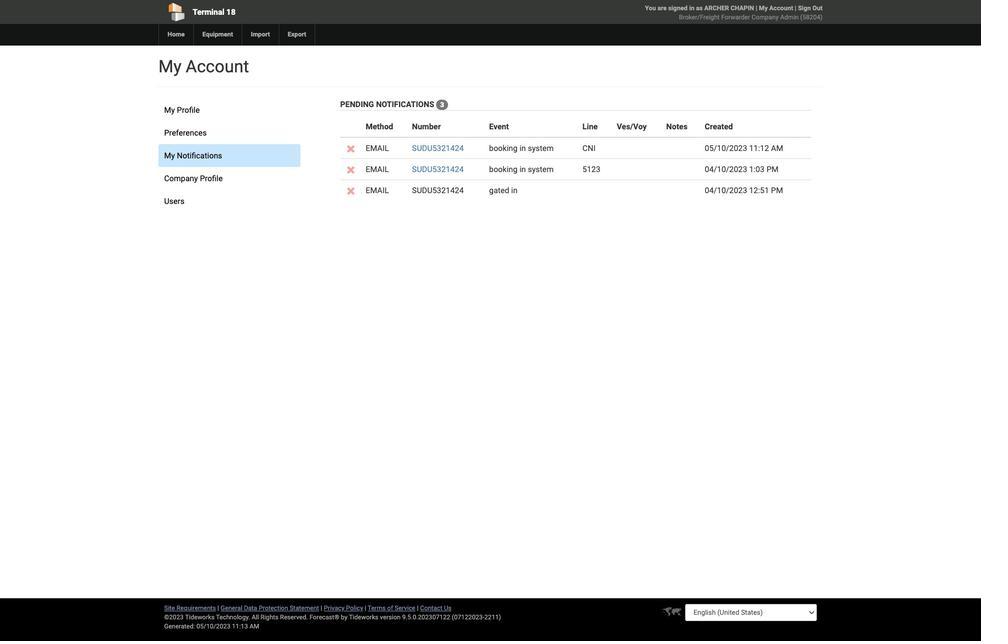 Task type: describe. For each thing, give the bounding box(es) containing it.
gated
[[489, 186, 510, 195]]

privacy policy link
[[324, 605, 363, 613]]

my for my account
[[159, 56, 182, 76]]

generated:
[[164, 623, 195, 631]]

sudu5321424 link for cni
[[412, 144, 464, 153]]

of
[[387, 605, 393, 613]]

my for my notifications
[[164, 151, 175, 160]]

my notifications
[[164, 151, 222, 160]]

| left general
[[218, 605, 219, 613]]

3 sudu5321424 from the top
[[412, 186, 464, 195]]

out
[[813, 5, 823, 12]]

booking for 5123
[[489, 165, 518, 174]]

broker/freight
[[679, 14, 720, 21]]

equipment
[[203, 31, 233, 38]]

account inside the you are signed in as archer chapin | my account | sign out broker/freight forwarder company admin (58204)
[[770, 5, 794, 12]]

sign out link
[[799, 5, 823, 12]]

version
[[380, 614, 401, 622]]

preferences
[[164, 128, 207, 137]]

service
[[395, 605, 416, 613]]

number
[[412, 122, 441, 131]]

terms of service link
[[368, 605, 416, 613]]

11:12
[[750, 144, 770, 153]]

system for cni
[[528, 144, 554, 153]]

contact
[[420, 605, 443, 613]]

ves/voy
[[617, 122, 647, 131]]

export
[[288, 31, 307, 38]]

sign
[[799, 5, 811, 12]]

forwarder
[[722, 14, 751, 21]]

| up forecast®
[[321, 605, 322, 613]]

company profile
[[164, 174, 223, 183]]

9.5.0.202307122
[[402, 614, 451, 622]]

archer
[[705, 5, 730, 12]]

rights
[[261, 614, 279, 622]]

2 vertical spatial in
[[512, 186, 518, 195]]

import
[[251, 31, 270, 38]]

home
[[168, 31, 185, 38]]

chapin
[[731, 5, 755, 12]]

| right chapin
[[756, 5, 758, 12]]

terminal
[[193, 7, 225, 17]]

terminal 18 link
[[159, 0, 425, 24]]

system for 5123
[[528, 165, 554, 174]]

company inside the you are signed in as archer chapin | my account | sign out broker/freight forwarder company admin (58204)
[[752, 14, 779, 21]]

you are signed in as archer chapin | my account | sign out broker/freight forwarder company admin (58204)
[[645, 5, 823, 21]]

reserved.
[[280, 614, 308, 622]]

requirements
[[177, 605, 216, 613]]

signed
[[669, 5, 688, 12]]

0 vertical spatial am
[[772, 144, 784, 153]]

notifications for my
[[177, 151, 222, 160]]

2211)
[[485, 614, 501, 622]]

pm for 04/10/2023 1:03 pm
[[767, 165, 779, 174]]

event
[[489, 122, 509, 131]]

site requirements link
[[164, 605, 216, 613]]

admin
[[781, 14, 799, 21]]

you
[[645, 5, 656, 12]]

booking in system for 5123
[[489, 165, 554, 174]]

email for 5123
[[366, 165, 389, 174]]

general
[[221, 605, 243, 613]]

(58204)
[[801, 14, 823, 21]]

pending
[[340, 100, 374, 109]]

protection
[[259, 605, 288, 613]]

click to delete image for 5123
[[347, 167, 355, 174]]

email for cni
[[366, 144, 389, 153]]

12:51
[[750, 186, 770, 195]]



Task type: locate. For each thing, give the bounding box(es) containing it.
1 vertical spatial in
[[520, 165, 526, 174]]

method
[[366, 122, 393, 131]]

(07122023-
[[452, 614, 485, 622]]

policy
[[346, 605, 363, 613]]

0 vertical spatial booking in system
[[489, 144, 554, 153]]

contact us link
[[420, 605, 452, 613]]

1 vertical spatial system
[[528, 165, 554, 174]]

1 vertical spatial pm
[[772, 186, 784, 195]]

1 vertical spatial email
[[366, 165, 389, 174]]

0 vertical spatial company
[[752, 14, 779, 21]]

company up users
[[164, 174, 198, 183]]

0 vertical spatial email
[[366, 144, 389, 153]]

click to delete image for cni
[[347, 146, 355, 153]]

technology.
[[216, 614, 250, 622]]

04/10/2023 12:51 pm
[[705, 186, 784, 195]]

site
[[164, 605, 175, 613]]

1 04/10/2023 from the top
[[705, 165, 748, 174]]

0 vertical spatial sudu5321424
[[412, 144, 464, 153]]

booking in system down event
[[489, 144, 554, 153]]

notifications up the number
[[376, 100, 435, 109]]

2 vertical spatial sudu5321424
[[412, 186, 464, 195]]

2 email from the top
[[366, 165, 389, 174]]

1:03
[[750, 165, 765, 174]]

1 vertical spatial click to delete image
[[347, 167, 355, 174]]

booking in system for cni
[[489, 144, 554, 153]]

in for cni
[[520, 144, 526, 153]]

sudu5321424
[[412, 144, 464, 153], [412, 165, 464, 174], [412, 186, 464, 195]]

05/10/2023 down created
[[705, 144, 748, 153]]

system
[[528, 144, 554, 153], [528, 165, 554, 174]]

sudu5321424 link
[[412, 144, 464, 153], [412, 165, 464, 174]]

cni
[[583, 144, 596, 153]]

1 vertical spatial booking in system
[[489, 165, 554, 174]]

profile up preferences
[[177, 106, 200, 115]]

1 system from the top
[[528, 144, 554, 153]]

profile
[[177, 106, 200, 115], [200, 174, 223, 183]]

email
[[366, 144, 389, 153], [366, 165, 389, 174], [366, 186, 389, 195]]

11:13
[[232, 623, 248, 631]]

click to delete image
[[347, 146, 355, 153], [347, 167, 355, 174]]

pm right 12:51
[[772, 186, 784, 195]]

profile for my profile
[[177, 106, 200, 115]]

data
[[244, 605, 257, 613]]

users
[[164, 197, 185, 206]]

booking in system up gated in
[[489, 165, 554, 174]]

1 click to delete image from the top
[[347, 146, 355, 153]]

site requirements | general data protection statement | privacy policy | terms of service | contact us ©2023 tideworks technology. all rights reserved. forecast® by tideworks version 9.5.0.202307122 (07122023-2211) generated: 05/10/2023 11:13 am
[[164, 605, 501, 631]]

05/10/2023 down technology.
[[197, 623, 231, 631]]

my down home link
[[159, 56, 182, 76]]

my inside the you are signed in as archer chapin | my account | sign out broker/freight forwarder company admin (58204)
[[759, 5, 768, 12]]

am
[[772, 144, 784, 153], [250, 623, 259, 631]]

system left "5123" on the right top of the page
[[528, 165, 554, 174]]

booking in system
[[489, 144, 554, 153], [489, 165, 554, 174]]

1 horizontal spatial am
[[772, 144, 784, 153]]

import link
[[242, 24, 279, 46]]

0 vertical spatial system
[[528, 144, 554, 153]]

1 horizontal spatial company
[[752, 14, 779, 21]]

0 vertical spatial sudu5321424 link
[[412, 144, 464, 153]]

1 vertical spatial am
[[250, 623, 259, 631]]

terminal 18
[[193, 7, 236, 17]]

2 vertical spatial email
[[366, 186, 389, 195]]

0 vertical spatial booking
[[489, 144, 518, 153]]

1 vertical spatial notifications
[[177, 151, 222, 160]]

1 vertical spatial profile
[[200, 174, 223, 183]]

profile for company profile
[[200, 174, 223, 183]]

1 horizontal spatial account
[[770, 5, 794, 12]]

| up 9.5.0.202307122 at the bottom left
[[417, 605, 419, 613]]

05/10/2023
[[705, 144, 748, 153], [197, 623, 231, 631]]

05/10/2023 11:12 am
[[705, 144, 784, 153]]

04/10/2023 down 04/10/2023 1:03 pm
[[705, 186, 748, 195]]

1 vertical spatial 04/10/2023
[[705, 186, 748, 195]]

booking down event
[[489, 144, 518, 153]]

| left sign at the right top
[[795, 5, 797, 12]]

pm right 1:03
[[767, 165, 779, 174]]

pending notifications 3
[[340, 100, 444, 109]]

account down equipment link
[[186, 56, 249, 76]]

1 vertical spatial 05/10/2023
[[197, 623, 231, 631]]

©2023 tideworks
[[164, 614, 215, 622]]

my account
[[159, 56, 249, 76]]

my profile
[[164, 106, 200, 115]]

0 vertical spatial 05/10/2023
[[705, 144, 748, 153]]

my down preferences
[[164, 151, 175, 160]]

profile down my notifications
[[200, 174, 223, 183]]

gated in
[[489, 186, 518, 195]]

0 horizontal spatial 05/10/2023
[[197, 623, 231, 631]]

04/10/2023 for 04/10/2023 1:03 pm
[[705, 165, 748, 174]]

am down all
[[250, 623, 259, 631]]

0 vertical spatial notifications
[[376, 100, 435, 109]]

tideworks
[[349, 614, 379, 622]]

in for 5123
[[520, 165, 526, 174]]

booking up gated in
[[489, 165, 518, 174]]

0 horizontal spatial notifications
[[177, 151, 222, 160]]

are
[[658, 5, 667, 12]]

04/10/2023 for 04/10/2023 12:51 pm
[[705, 186, 748, 195]]

am right 11:12 on the right top of the page
[[772, 144, 784, 153]]

2 04/10/2023 from the top
[[705, 186, 748, 195]]

1 booking in system from the top
[[489, 144, 554, 153]]

|
[[756, 5, 758, 12], [795, 5, 797, 12], [218, 605, 219, 613], [321, 605, 322, 613], [365, 605, 367, 613], [417, 605, 419, 613]]

all
[[252, 614, 259, 622]]

1 sudu5321424 link from the top
[[412, 144, 464, 153]]

home link
[[159, 24, 193, 46]]

notifications
[[376, 100, 435, 109], [177, 151, 222, 160]]

1 vertical spatial company
[[164, 174, 198, 183]]

1 vertical spatial account
[[186, 56, 249, 76]]

as
[[696, 5, 703, 12]]

sudu5321424 link for 5123
[[412, 165, 464, 174]]

2 system from the top
[[528, 165, 554, 174]]

1 vertical spatial booking
[[489, 165, 518, 174]]

account
[[770, 5, 794, 12], [186, 56, 249, 76]]

my for my profile
[[164, 106, 175, 115]]

0 vertical spatial click to delete image
[[347, 146, 355, 153]]

1 vertical spatial sudu5321424
[[412, 165, 464, 174]]

04/10/2023 up 04/10/2023 12:51 pm
[[705, 165, 748, 174]]

sudu5321424 for 5123
[[412, 165, 464, 174]]

terms
[[368, 605, 386, 613]]

notifications inside pending notifications 3
[[376, 100, 435, 109]]

us
[[444, 605, 452, 613]]

account up admin
[[770, 5, 794, 12]]

my right chapin
[[759, 5, 768, 12]]

privacy
[[324, 605, 345, 613]]

3 email from the top
[[366, 186, 389, 195]]

created
[[705, 122, 733, 131]]

3
[[441, 101, 444, 109]]

1 horizontal spatial 05/10/2023
[[705, 144, 748, 153]]

1 booking from the top
[[489, 144, 518, 153]]

2 click to delete image from the top
[[347, 167, 355, 174]]

in
[[520, 144, 526, 153], [520, 165, 526, 174], [512, 186, 518, 195]]

my
[[759, 5, 768, 12], [159, 56, 182, 76], [164, 106, 175, 115], [164, 151, 175, 160]]

0 vertical spatial in
[[520, 144, 526, 153]]

0 horizontal spatial company
[[164, 174, 198, 183]]

sudu5321424 for cni
[[412, 144, 464, 153]]

0 vertical spatial account
[[770, 5, 794, 12]]

booking
[[489, 144, 518, 153], [489, 165, 518, 174]]

system left the cni
[[528, 144, 554, 153]]

booking for cni
[[489, 144, 518, 153]]

0 horizontal spatial account
[[186, 56, 249, 76]]

1 horizontal spatial notifications
[[376, 100, 435, 109]]

click to delete image
[[347, 188, 355, 195]]

by
[[341, 614, 348, 622]]

1 email from the top
[[366, 144, 389, 153]]

04/10/2023 1:03 pm
[[705, 165, 779, 174]]

notifications up company profile
[[177, 151, 222, 160]]

company
[[752, 14, 779, 21], [164, 174, 198, 183]]

2 booking from the top
[[489, 165, 518, 174]]

2 sudu5321424 link from the top
[[412, 165, 464, 174]]

notes
[[667, 122, 688, 131]]

my account link
[[759, 5, 794, 12]]

am inside site requirements | general data protection statement | privacy policy | terms of service | contact us ©2023 tideworks technology. all rights reserved. forecast® by tideworks version 9.5.0.202307122 (07122023-2211) generated: 05/10/2023 11:13 am
[[250, 623, 259, 631]]

export link
[[279, 24, 315, 46]]

0 vertical spatial profile
[[177, 106, 200, 115]]

company down my account link
[[752, 14, 779, 21]]

0 horizontal spatial am
[[250, 623, 259, 631]]

line
[[583, 122, 598, 131]]

pm for 04/10/2023 12:51 pm
[[772, 186, 784, 195]]

1 sudu5321424 from the top
[[412, 144, 464, 153]]

my up preferences
[[164, 106, 175, 115]]

04/10/2023
[[705, 165, 748, 174], [705, 186, 748, 195]]

05/10/2023 inside site requirements | general data protection statement | privacy policy | terms of service | contact us ©2023 tideworks technology. all rights reserved. forecast® by tideworks version 9.5.0.202307122 (07122023-2211) generated: 05/10/2023 11:13 am
[[197, 623, 231, 631]]

| up tideworks on the bottom left of page
[[365, 605, 367, 613]]

equipment link
[[193, 24, 242, 46]]

0 vertical spatial pm
[[767, 165, 779, 174]]

18
[[227, 7, 236, 17]]

pm
[[767, 165, 779, 174], [772, 186, 784, 195]]

1 vertical spatial sudu5321424 link
[[412, 165, 464, 174]]

2 sudu5321424 from the top
[[412, 165, 464, 174]]

notifications for pending
[[376, 100, 435, 109]]

general data protection statement link
[[221, 605, 319, 613]]

forecast®
[[310, 614, 340, 622]]

5123
[[583, 165, 601, 174]]

0 vertical spatial 04/10/2023
[[705, 165, 748, 174]]

2 booking in system from the top
[[489, 165, 554, 174]]

in
[[690, 5, 695, 12]]

statement
[[290, 605, 319, 613]]



Task type: vqa. For each thing, say whether or not it's contained in the screenshot.
Site Requirements | General Data Protection Statement | Privacy Policy | Terms of Service | Contact Us ©2023 Tideworks Technology. All Rights Reserved. Forecast® by Tideworks version 9.5.0.202307122 (07122023-2211) Generated: 17/10/2023 2:27 PM
no



